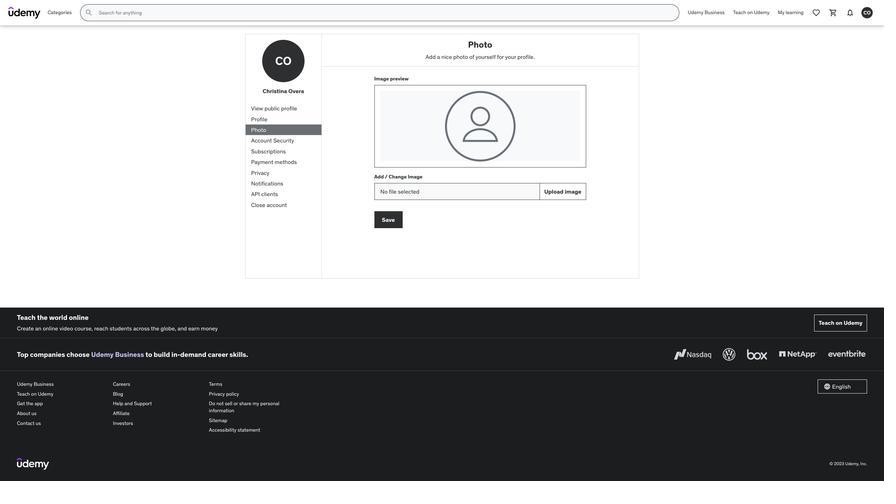 Task type: vqa. For each thing, say whether or not it's contained in the screenshot.
Business
yes



Task type: describe. For each thing, give the bounding box(es) containing it.
eventbrite image
[[827, 347, 868, 363]]

2023
[[835, 461, 845, 467]]

yourself
[[476, 53, 496, 60]]

a
[[437, 53, 440, 60]]

categories button
[[43, 4, 76, 21]]

earn
[[188, 325, 200, 332]]

1 vertical spatial the
[[151, 325, 159, 332]]

sitemap
[[209, 418, 228, 424]]

and inside teach the world online create an online video course, reach students across the globe, and earn money
[[178, 325, 187, 332]]

my learning
[[779, 9, 804, 16]]

of
[[470, 53, 475, 60]]

nice
[[442, 53, 452, 60]]

sell
[[225, 401, 233, 407]]

public
[[265, 105, 280, 112]]

photo for photo add a nice photo of yourself for your profile.
[[468, 39, 493, 50]]

payment
[[251, 159, 274, 166]]

photo link
[[246, 125, 322, 135]]

subscriptions
[[251, 148, 286, 155]]

1 horizontal spatial teach on udemy link
[[730, 4, 774, 21]]

0 vertical spatial privacy
[[251, 169, 270, 176]]

my
[[779, 9, 785, 16]]

careers blog help and support affiliate investors
[[113, 382, 152, 427]]

no file selected
[[381, 188, 420, 195]]

change
[[389, 174, 407, 180]]

teach the world online create an online video course, reach students across the globe, and earn money
[[17, 314, 218, 332]]

1 vertical spatial on
[[836, 320, 843, 327]]

0 vertical spatial udemy business link
[[684, 4, 730, 21]]

contact
[[17, 421, 35, 427]]

in-
[[172, 351, 180, 359]]

view
[[251, 105, 263, 112]]

teach inside teach the world online create an online video course, reach students across the globe, and earn money
[[17, 314, 36, 322]]

profile
[[251, 116, 268, 123]]

0 vertical spatial online
[[69, 314, 89, 322]]

learning
[[786, 9, 804, 16]]

2 vertical spatial teach on udemy link
[[17, 390, 107, 400]]

save
[[382, 216, 395, 223]]

help and support link
[[113, 400, 203, 409]]

small image
[[824, 384, 831, 391]]

investors
[[113, 421, 133, 427]]

inc.
[[861, 461, 868, 467]]

preview
[[390, 76, 409, 82]]

/
[[385, 174, 388, 180]]

on inside the udemy business teach on udemy get the app about us contact us
[[31, 391, 37, 398]]

teach inside the udemy business teach on udemy get the app about us contact us
[[17, 391, 30, 398]]

my learning link
[[774, 4, 809, 21]]

submit search image
[[85, 8, 93, 17]]

box image
[[746, 347, 770, 363]]

course,
[[75, 325, 93, 332]]

clients
[[261, 191, 278, 198]]

careers link
[[113, 380, 203, 390]]

get the app link
[[17, 400, 107, 409]]

0 horizontal spatial co
[[275, 54, 292, 68]]

information
[[209, 408, 235, 414]]

udemy business
[[688, 9, 725, 16]]

udemy,
[[846, 461, 860, 467]]

add inside photo add a nice photo of yourself for your profile.
[[426, 53, 436, 60]]

netapp image
[[778, 347, 819, 363]]

investors link
[[113, 419, 203, 429]]

an
[[35, 325, 41, 332]]

api clients
[[251, 191, 278, 198]]

terms link
[[209, 380, 300, 390]]

profile.
[[518, 53, 535, 60]]

shopping cart with 0 items image
[[830, 8, 838, 17]]

reach
[[94, 325, 108, 332]]

companies
[[30, 351, 65, 359]]

1 vertical spatial business
[[115, 351, 144, 359]]

photo add a nice photo of yourself for your profile.
[[426, 39, 535, 60]]

english button
[[818, 380, 868, 394]]

your
[[506, 53, 517, 60]]

globe,
[[161, 325, 176, 332]]

account security link
[[246, 135, 322, 146]]

0 vertical spatial udemy image
[[8, 7, 41, 19]]

about
[[17, 411, 30, 417]]

notifications link
[[246, 178, 322, 189]]

1 horizontal spatial co
[[864, 9, 871, 16]]

across
[[133, 325, 150, 332]]

security
[[274, 137, 294, 144]]

privacy inside terms privacy policy do not sell or share my personal information sitemap accessibility statement
[[209, 391, 225, 398]]

1 vertical spatial add
[[375, 174, 384, 180]]

account
[[267, 202, 287, 209]]

careers
[[113, 382, 130, 388]]

Search for anything text field
[[98, 7, 671, 19]]

statement
[[238, 427, 260, 434]]

api
[[251, 191, 260, 198]]

volkswagen image
[[722, 347, 738, 363]]

0 vertical spatial the
[[37, 314, 48, 322]]

© 2023 udemy, inc.
[[830, 461, 868, 467]]

categories
[[48, 9, 72, 16]]

2 vertical spatial udemy business link
[[17, 380, 107, 390]]

affiliate
[[113, 411, 130, 417]]

payment methods link
[[246, 157, 322, 168]]

co link
[[859, 4, 876, 21]]

do
[[209, 401, 215, 407]]

business for udemy business teach on udemy get the app about us contact us
[[34, 382, 54, 388]]

support
[[134, 401, 152, 407]]

overa
[[289, 88, 304, 95]]

payment methods
[[251, 159, 297, 166]]



Task type: locate. For each thing, give the bounding box(es) containing it.
0 horizontal spatial on
[[31, 391, 37, 398]]

1 vertical spatial us
[[36, 421, 41, 427]]

1 horizontal spatial add
[[426, 53, 436, 60]]

get
[[17, 401, 25, 407]]

students
[[110, 325, 132, 332]]

teach on udemy for the rightmost teach on udemy link
[[819, 320, 863, 327]]

1 vertical spatial privacy
[[209, 391, 225, 398]]

account security
[[251, 137, 294, 144]]

on up eventbrite image at right
[[836, 320, 843, 327]]

business
[[705, 9, 725, 16], [115, 351, 144, 359], [34, 382, 54, 388]]

udemy image
[[8, 7, 41, 19], [17, 458, 49, 470]]

1 vertical spatial teach on udemy link
[[815, 315, 868, 332]]

christina overa
[[263, 88, 304, 95]]

privacy down terms
[[209, 391, 225, 398]]

about us link
[[17, 409, 107, 419]]

contact us link
[[17, 419, 107, 429]]

teach on udemy for middle teach on udemy link
[[734, 9, 770, 16]]

add left /
[[375, 174, 384, 180]]

photo
[[468, 39, 493, 50], [251, 126, 266, 134]]

photo down profile in the left of the page
[[251, 126, 266, 134]]

teach on udemy link
[[730, 4, 774, 21], [815, 315, 868, 332], [17, 390, 107, 400]]

the inside the udemy business teach on udemy get the app about us contact us
[[26, 401, 33, 407]]

the up "an"
[[37, 314, 48, 322]]

wishlist image
[[813, 8, 821, 17]]

notifications
[[251, 180, 283, 187]]

the
[[37, 314, 48, 322], [151, 325, 159, 332], [26, 401, 33, 407]]

accessibility
[[209, 427, 237, 434]]

top
[[17, 351, 29, 359]]

api clients link
[[246, 189, 322, 200]]

terms
[[209, 382, 223, 388]]

1 vertical spatial co
[[275, 54, 292, 68]]

image preview
[[375, 76, 409, 82]]

video
[[60, 325, 73, 332]]

not
[[217, 401, 224, 407]]

terms privacy policy do not sell or share my personal information sitemap accessibility statement
[[209, 382, 280, 434]]

us right about
[[31, 411, 37, 417]]

save button
[[375, 212, 403, 229]]

1 vertical spatial and
[[125, 401, 133, 407]]

blog
[[113, 391, 123, 398]]

us right contact at the bottom left of page
[[36, 421, 41, 427]]

skills.
[[230, 351, 248, 359]]

upload image
[[545, 188, 582, 195]]

accessibility statement link
[[209, 426, 300, 436]]

udemy
[[688, 9, 704, 16], [755, 9, 770, 16], [844, 320, 863, 327], [91, 351, 114, 359], [17, 382, 33, 388], [38, 391, 53, 398]]

image left the "preview"
[[375, 76, 389, 82]]

policy
[[226, 391, 239, 398]]

photo inside photo link
[[251, 126, 266, 134]]

business inside the udemy business teach on udemy get the app about us contact us
[[34, 382, 54, 388]]

1 horizontal spatial teach on udemy
[[819, 320, 863, 327]]

and
[[178, 325, 187, 332], [125, 401, 133, 407]]

create
[[17, 325, 34, 332]]

1 horizontal spatial the
[[37, 314, 48, 322]]

2 horizontal spatial the
[[151, 325, 159, 332]]

1 horizontal spatial and
[[178, 325, 187, 332]]

top companies choose udemy business to build in-demand career skills.
[[17, 351, 248, 359]]

co right notifications image
[[864, 9, 871, 16]]

2 vertical spatial on
[[31, 391, 37, 398]]

udemy business teach on udemy get the app about us contact us
[[17, 382, 54, 427]]

nasdaq image
[[673, 347, 714, 363]]

image
[[375, 76, 389, 82], [408, 174, 423, 180]]

the left the globe,
[[151, 325, 159, 332]]

the right get
[[26, 401, 33, 407]]

teach on udemy link left the "my"
[[730, 4, 774, 21]]

0 horizontal spatial business
[[34, 382, 54, 388]]

notifications image
[[847, 8, 855, 17]]

0 vertical spatial add
[[426, 53, 436, 60]]

0 horizontal spatial and
[[125, 401, 133, 407]]

to
[[146, 351, 152, 359]]

do not sell or share my personal information button
[[209, 400, 300, 416]]

privacy down payment on the top left of page
[[251, 169, 270, 176]]

view public profile
[[251, 105, 297, 112]]

file
[[389, 188, 397, 195]]

1 horizontal spatial privacy
[[251, 169, 270, 176]]

image up selected
[[408, 174, 423, 180]]

photo for photo
[[251, 126, 266, 134]]

0 vertical spatial us
[[31, 411, 37, 417]]

sitemap link
[[209, 416, 300, 426]]

teach on udemy left the "my"
[[734, 9, 770, 16]]

career
[[208, 351, 228, 359]]

on left the "my"
[[748, 9, 753, 16]]

and right help
[[125, 401, 133, 407]]

0 horizontal spatial add
[[375, 174, 384, 180]]

0 vertical spatial teach on udemy
[[734, 9, 770, 16]]

0 horizontal spatial privacy
[[209, 391, 225, 398]]

©
[[830, 461, 834, 467]]

0 vertical spatial business
[[705, 9, 725, 16]]

teach on udemy link up about us link
[[17, 390, 107, 400]]

app
[[35, 401, 43, 407]]

2 horizontal spatial business
[[705, 9, 725, 16]]

teach on udemy up eventbrite image at right
[[819, 320, 863, 327]]

image
[[565, 188, 582, 195]]

1 horizontal spatial image
[[408, 174, 423, 180]]

view public profile link
[[246, 103, 322, 114]]

0 vertical spatial on
[[748, 9, 753, 16]]

0 vertical spatial photo
[[468, 39, 493, 50]]

0 vertical spatial and
[[178, 325, 187, 332]]

0 vertical spatial image
[[375, 76, 389, 82]]

upload
[[545, 188, 564, 195]]

money
[[201, 325, 218, 332]]

subscriptions link
[[246, 146, 322, 157]]

photo inside photo add a nice photo of yourself for your profile.
[[468, 39, 493, 50]]

2 vertical spatial business
[[34, 382, 54, 388]]

business for udemy business
[[705, 9, 725, 16]]

1 horizontal spatial business
[[115, 351, 144, 359]]

online up course,
[[69, 314, 89, 322]]

on up app
[[31, 391, 37, 398]]

1 vertical spatial teach on udemy
[[819, 320, 863, 327]]

co up the 'christina overa'
[[275, 54, 292, 68]]

english
[[833, 384, 852, 391]]

demand
[[180, 351, 207, 359]]

profile
[[281, 105, 297, 112]]

1 vertical spatial online
[[43, 325, 58, 332]]

selected
[[398, 188, 420, 195]]

0 vertical spatial co
[[864, 9, 871, 16]]

photo up the yourself
[[468, 39, 493, 50]]

profile link
[[246, 114, 322, 125]]

share
[[239, 401, 252, 407]]

blog link
[[113, 390, 203, 400]]

online right "an"
[[43, 325, 58, 332]]

2 vertical spatial the
[[26, 401, 33, 407]]

0 horizontal spatial teach on udemy link
[[17, 390, 107, 400]]

1 vertical spatial udemy image
[[17, 458, 49, 470]]

personal
[[261, 401, 280, 407]]

on
[[748, 9, 753, 16], [836, 320, 843, 327], [31, 391, 37, 398]]

photo
[[454, 53, 468, 60]]

1 horizontal spatial photo
[[468, 39, 493, 50]]

0 horizontal spatial teach on udemy
[[734, 9, 770, 16]]

1 horizontal spatial online
[[69, 314, 89, 322]]

account
[[251, 137, 272, 144]]

add left a
[[426, 53, 436, 60]]

2 horizontal spatial teach on udemy link
[[815, 315, 868, 332]]

0 horizontal spatial online
[[43, 325, 58, 332]]

teach on udemy link up eventbrite image at right
[[815, 315, 868, 332]]

and inside careers blog help and support affiliate investors
[[125, 401, 133, 407]]

0 vertical spatial teach on udemy link
[[730, 4, 774, 21]]

1 vertical spatial photo
[[251, 126, 266, 134]]

for
[[497, 53, 504, 60]]

1 vertical spatial udemy business link
[[91, 351, 144, 359]]

and left earn
[[178, 325, 187, 332]]

co
[[864, 9, 871, 16], [275, 54, 292, 68]]

affiliate link
[[113, 409, 203, 419]]

christina
[[263, 88, 287, 95]]

1 vertical spatial image
[[408, 174, 423, 180]]

methods
[[275, 159, 297, 166]]

0 horizontal spatial the
[[26, 401, 33, 407]]

0 horizontal spatial photo
[[251, 126, 266, 134]]

0 horizontal spatial image
[[375, 76, 389, 82]]

1 horizontal spatial on
[[748, 9, 753, 16]]

no
[[381, 188, 388, 195]]

2 horizontal spatial on
[[836, 320, 843, 327]]

close
[[251, 202, 266, 209]]

privacy link
[[246, 168, 322, 178]]



